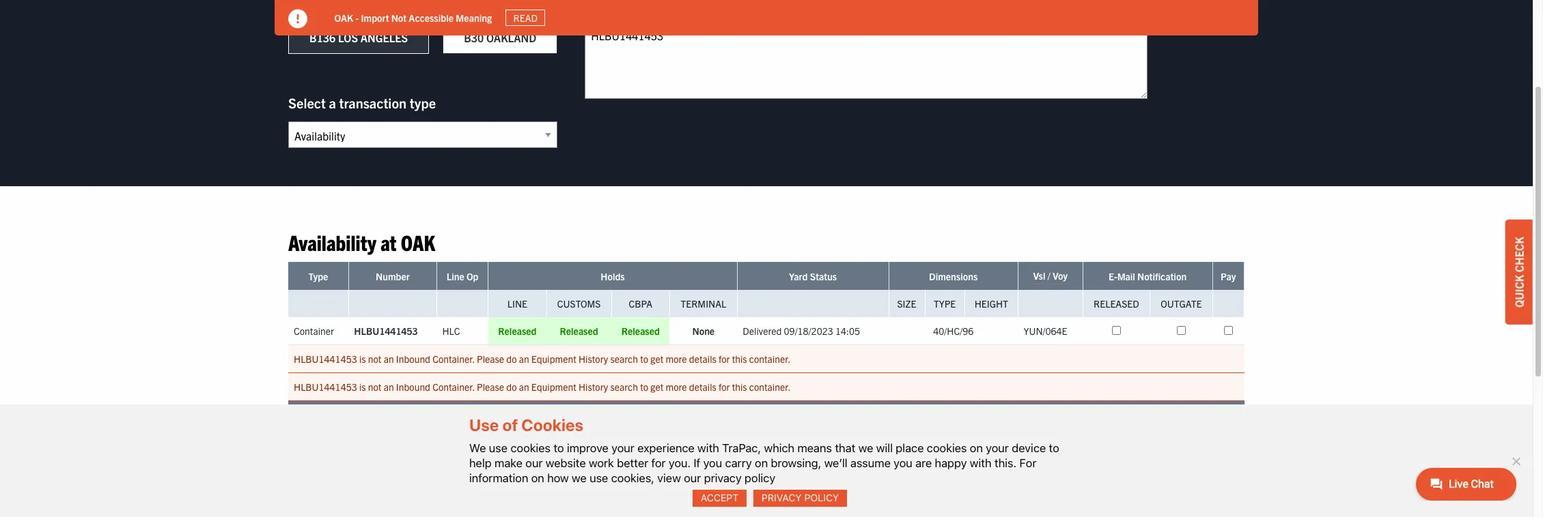 Task type: describe. For each thing, give the bounding box(es) containing it.
better
[[617, 457, 649, 471]]

we
[[469, 442, 486, 456]]

0 vertical spatial oak
[[335, 11, 354, 24]]

for
[[1020, 457, 1037, 471]]

we'll
[[825, 457, 848, 471]]

not
[[392, 11, 407, 24]]

14:05
[[836, 326, 860, 338]]

1 search from the top
[[611, 354, 638, 366]]

1 vertical spatial oak
[[401, 229, 435, 256]]

happy
[[935, 457, 967, 471]]

2 more from the top
[[666, 382, 687, 394]]

1 vertical spatial on
[[755, 457, 768, 471]]

to up website on the left of page
[[554, 442, 564, 456]]

pay fees
[[1015, 434, 1052, 446]]

number
[[376, 271, 410, 283]]

1 horizontal spatial type
[[934, 298, 956, 310]]

accept
[[701, 493, 739, 504]]

status for email
[[785, 408, 811, 421]]

pay for pay fees
[[1015, 434, 1030, 446]]

read
[[514, 12, 538, 24]]

0 vertical spatial type
[[309, 271, 328, 283]]

availability at oak
[[288, 229, 435, 256]]

1 vertical spatial our
[[684, 472, 701, 486]]

oakland
[[486, 31, 537, 44]]

1 hlbu1441453 is not an inbound container. please do an equipment history search to get more details for this container. from the top
[[294, 354, 791, 366]]

0 vertical spatial use
[[489, 442, 508, 456]]

line for line op
[[447, 271, 464, 283]]

line for line
[[508, 298, 528, 310]]

2 horizontal spatial on
[[970, 442, 983, 456]]

size
[[898, 298, 917, 310]]

2 this from the top
[[732, 382, 747, 394]]

how
[[547, 472, 569, 486]]

b136
[[310, 31, 336, 44]]

angeles
[[361, 31, 408, 44]]

1 container. from the top
[[433, 354, 475, 366]]

mail
[[1118, 271, 1136, 283]]

1 your from the left
[[612, 442, 635, 456]]

website
[[546, 457, 586, 471]]

import
[[361, 11, 389, 24]]

fees
[[1032, 434, 1052, 446]]

released down e-
[[1094, 298, 1140, 310]]

outgate
[[1161, 298, 1202, 310]]

make
[[495, 457, 523, 471]]

yard
[[789, 271, 808, 283]]

Your Email email field
[[878, 408, 1014, 421]]

check
[[1513, 237, 1527, 273]]

solid image
[[288, 10, 307, 29]]

40/hc/96
[[934, 326, 974, 338]]

vsl / voy
[[1034, 270, 1068, 282]]

information
[[469, 472, 528, 486]]

notification
[[1138, 271, 1187, 283]]

experience
[[638, 442, 695, 456]]

1 horizontal spatial use
[[590, 472, 608, 486]]

voy
[[1053, 270, 1068, 282]]

privacy
[[704, 472, 742, 486]]

email status notifications
[[760, 408, 866, 421]]

select
[[288, 94, 326, 111]]

delivered
[[743, 326, 782, 338]]

trapac,
[[722, 442, 761, 456]]

0 vertical spatial hlbu1441453
[[354, 326, 418, 338]]

improve
[[567, 442, 609, 456]]

1 get from the top
[[651, 354, 664, 366]]

1 vertical spatial with
[[970, 457, 992, 471]]

if
[[694, 457, 701, 471]]

b30 oakland
[[464, 31, 537, 44]]

vsl
[[1034, 270, 1046, 282]]

2 container. from the top
[[433, 382, 475, 394]]

0 vertical spatial we
[[859, 442, 874, 456]]

height
[[975, 298, 1009, 310]]

policy
[[745, 472, 776, 486]]

availability
[[288, 229, 376, 256]]

container
[[294, 326, 334, 338]]

quick
[[1513, 275, 1527, 308]]

0 vertical spatial with
[[698, 442, 719, 456]]

1 vertical spatial for
[[719, 382, 730, 394]]

will
[[877, 442, 893, 456]]

are
[[916, 457, 932, 471]]

los
[[338, 31, 358, 44]]

1 this from the top
[[732, 354, 747, 366]]

meaning
[[456, 11, 492, 24]]

privacy policy link
[[754, 491, 847, 508]]

cookies
[[522, 416, 584, 436]]

oak - import not accessible meaning
[[335, 11, 492, 24]]

b30
[[464, 31, 484, 44]]

browsing,
[[771, 457, 822, 471]]

no image
[[1509, 455, 1523, 469]]

pay for pay
[[1221, 271, 1236, 283]]

1 do from the top
[[507, 354, 517, 366]]

terminal
[[681, 298, 727, 310]]

1 equipment from the top
[[532, 354, 577, 366]]

type
[[410, 94, 436, 111]]

yun/064e
[[1024, 326, 1068, 338]]

accept link
[[693, 491, 747, 508]]

notifications
[[813, 408, 866, 421]]

privacy policy
[[762, 493, 839, 504]]

cookies,
[[611, 472, 655, 486]]

1 details from the top
[[689, 354, 717, 366]]

2 details from the top
[[689, 382, 717, 394]]

2 equipment from the top
[[532, 382, 577, 394]]

dimensions
[[929, 271, 978, 283]]

carry
[[725, 457, 752, 471]]

assume
[[851, 457, 891, 471]]

this.
[[995, 457, 1017, 471]]

view
[[658, 472, 681, 486]]

means
[[798, 442, 832, 456]]

use
[[469, 416, 499, 436]]

device
[[1012, 442, 1046, 456]]

cbpa
[[629, 298, 653, 310]]

use of cookies we use cookies to improve your experience with trapac, which means that we will place cookies on your device to help make our website work better for you. if you carry on browsing, we'll assume you are happy with this. for information on how we use cookies, view our privacy policy
[[469, 416, 1060, 486]]

2 your from the left
[[986, 442, 1009, 456]]

2 cookies from the left
[[927, 442, 967, 456]]

to right device
[[1049, 442, 1060, 456]]

2 not from the top
[[368, 382, 382, 394]]

hlc
[[442, 326, 460, 338]]

e-
[[1109, 271, 1118, 283]]

1 container. from the top
[[749, 354, 791, 366]]

2 vertical spatial on
[[531, 472, 544, 486]]



Task type: vqa. For each thing, say whether or not it's contained in the screenshot.
an
yes



Task type: locate. For each thing, give the bounding box(es) containing it.
policy
[[805, 493, 839, 504]]

equipment up cookies
[[532, 382, 577, 394]]

0 horizontal spatial our
[[526, 457, 543, 471]]

to down cbpa
[[640, 354, 649, 366]]

2 do from the top
[[507, 382, 517, 394]]

2 inbound from the top
[[396, 382, 430, 394]]

yard status
[[789, 271, 837, 283]]

1 vertical spatial search
[[611, 382, 638, 394]]

use down work
[[590, 472, 608, 486]]

0 horizontal spatial on
[[531, 472, 544, 486]]

0 vertical spatial equipment
[[532, 354, 577, 366]]

container. up email
[[749, 382, 791, 394]]

your up this.
[[986, 442, 1009, 456]]

work
[[589, 457, 614, 471]]

09/18/2023
[[784, 326, 833, 338]]

1 vertical spatial pay
[[1015, 434, 1030, 446]]

0 horizontal spatial you
[[704, 457, 722, 471]]

None button
[[1023, 408, 1070, 421], [1079, 408, 1111, 421], [1120, 408, 1235, 421], [1023, 408, 1070, 421], [1079, 408, 1111, 421], [1120, 408, 1235, 421]]

1 vertical spatial this
[[732, 382, 747, 394]]

0 vertical spatial history
[[579, 354, 608, 366]]

1 horizontal spatial oak
[[401, 229, 435, 256]]

/
[[1048, 270, 1051, 282]]

oak
[[335, 11, 354, 24], [401, 229, 435, 256]]

2 get from the top
[[651, 382, 664, 394]]

that
[[835, 442, 856, 456]]

1 horizontal spatial our
[[684, 472, 701, 486]]

0 horizontal spatial type
[[309, 271, 328, 283]]

cookies up make
[[511, 442, 551, 456]]

0 vertical spatial get
[[651, 354, 664, 366]]

search
[[611, 354, 638, 366], [611, 382, 638, 394]]

use
[[489, 442, 508, 456], [590, 472, 608, 486]]

our down if
[[684, 472, 701, 486]]

on up policy
[[755, 457, 768, 471]]

0 vertical spatial for
[[719, 354, 730, 366]]

None checkbox
[[1112, 327, 1121, 336]]

1 vertical spatial hlbu1441453 is not an inbound container. please do an equipment history search to get more details for this container.
[[294, 382, 791, 394]]

email
[[760, 408, 783, 421]]

not
[[368, 354, 382, 366], [368, 382, 382, 394]]

hlbu1441453 is not an inbound container. please do an equipment history search to get more details for this container. up cookies
[[294, 382, 791, 394]]

released
[[1094, 298, 1140, 310], [498, 326, 537, 338], [560, 326, 598, 338], [622, 326, 660, 338]]

for down terminal
[[719, 354, 730, 366]]

quick check
[[1513, 237, 1527, 308]]

oak right at
[[401, 229, 435, 256]]

2 search from the top
[[611, 382, 638, 394]]

1 vertical spatial we
[[572, 472, 587, 486]]

you.
[[669, 457, 691, 471]]

0 vertical spatial please
[[477, 354, 504, 366]]

cookies
[[511, 442, 551, 456], [927, 442, 967, 456]]

privacy
[[762, 493, 802, 504]]

1 vertical spatial inbound
[[396, 382, 430, 394]]

1 horizontal spatial cookies
[[927, 442, 967, 456]]

0 horizontal spatial cookies
[[511, 442, 551, 456]]

you right if
[[704, 457, 722, 471]]

0 vertical spatial details
[[689, 354, 717, 366]]

help
[[469, 457, 492, 471]]

with up if
[[698, 442, 719, 456]]

for inside the use of cookies we use cookies to improve your experience with trapac, which means that we will place cookies on your device to help make our website work better for you. if you carry on browsing, we'll assume you are happy with this. for information on how we use cookies, view our privacy policy
[[652, 457, 666, 471]]

0 horizontal spatial we
[[572, 472, 587, 486]]

more up experience
[[666, 382, 687, 394]]

get
[[651, 354, 664, 366], [651, 382, 664, 394]]

2 is from the top
[[359, 382, 366, 394]]

for up trapac,
[[719, 382, 730, 394]]

1 horizontal spatial we
[[859, 442, 874, 456]]

0 horizontal spatial use
[[489, 442, 508, 456]]

more down terminal
[[666, 354, 687, 366]]

type down availability
[[309, 271, 328, 283]]

1 vertical spatial status
[[785, 408, 811, 421]]

1 vertical spatial container.
[[749, 382, 791, 394]]

get up experience
[[651, 382, 664, 394]]

line left op
[[447, 271, 464, 283]]

you
[[704, 457, 722, 471], [894, 457, 913, 471]]

1 vertical spatial equipment
[[532, 382, 577, 394]]

on down your email email field
[[970, 442, 983, 456]]

1 please from the top
[[477, 354, 504, 366]]

0 vertical spatial our
[[526, 457, 543, 471]]

none
[[693, 326, 715, 338]]

to up experience
[[640, 382, 649, 394]]

container.
[[749, 354, 791, 366], [749, 382, 791, 394]]

1 vertical spatial do
[[507, 382, 517, 394]]

1 horizontal spatial you
[[894, 457, 913, 471]]

our
[[526, 457, 543, 471], [684, 472, 701, 486]]

1 vertical spatial details
[[689, 382, 717, 394]]

1 cookies from the left
[[511, 442, 551, 456]]

1 vertical spatial more
[[666, 382, 687, 394]]

1 vertical spatial get
[[651, 382, 664, 394]]

status
[[810, 271, 837, 283], [785, 408, 811, 421]]

hlbu1441453 is not an inbound container. please do an equipment history search to get more details for this container.
[[294, 354, 791, 366], [294, 382, 791, 394]]

read link
[[506, 9, 546, 26]]

0 vertical spatial status
[[810, 271, 837, 283]]

e-mail notification
[[1109, 271, 1187, 283]]

with left this.
[[970, 457, 992, 471]]

1 vertical spatial is
[[359, 382, 366, 394]]

released right the hlc
[[498, 326, 537, 338]]

get down cbpa
[[651, 354, 664, 366]]

1 horizontal spatial your
[[986, 442, 1009, 456]]

1 history from the top
[[579, 354, 608, 366]]

released down the customs
[[560, 326, 598, 338]]

is
[[359, 354, 366, 366], [359, 382, 366, 394]]

0 vertical spatial more
[[666, 354, 687, 366]]

1 is from the top
[[359, 354, 366, 366]]

history
[[579, 354, 608, 366], [579, 382, 608, 394]]

we down website on the left of page
[[572, 472, 587, 486]]

0 vertical spatial container.
[[749, 354, 791, 366]]

1 vertical spatial history
[[579, 382, 608, 394]]

2 please from the top
[[477, 382, 504, 394]]

line op
[[447, 271, 479, 283]]

status right email
[[785, 408, 811, 421]]

1 vertical spatial line
[[508, 298, 528, 310]]

type down dimensions
[[934, 298, 956, 310]]

transaction
[[339, 94, 407, 111]]

0 vertical spatial search
[[611, 354, 638, 366]]

delivered 09/18/2023 14:05
[[743, 326, 860, 338]]

0 vertical spatial pay
[[1221, 271, 1236, 283]]

0 horizontal spatial pay
[[1015, 434, 1030, 446]]

0 horizontal spatial with
[[698, 442, 719, 456]]

of
[[503, 416, 518, 436]]

2 history from the top
[[579, 382, 608, 394]]

container. down the hlc
[[433, 354, 475, 366]]

for down experience
[[652, 457, 666, 471]]

released down cbpa
[[622, 326, 660, 338]]

0 vertical spatial hlbu1441453 is not an inbound container. please do an equipment history search to get more details for this container.
[[294, 354, 791, 366]]

equipment down the customs
[[532, 354, 577, 366]]

we up assume
[[859, 442, 874, 456]]

1 vertical spatial container.
[[433, 382, 475, 394]]

0 vertical spatial inbound
[[396, 354, 430, 366]]

2 vertical spatial for
[[652, 457, 666, 471]]

0 vertical spatial line
[[447, 271, 464, 283]]

for
[[719, 354, 730, 366], [719, 382, 730, 394], [652, 457, 666, 471]]

on
[[970, 442, 983, 456], [755, 457, 768, 471], [531, 472, 544, 486]]

use up make
[[489, 442, 508, 456]]

with
[[698, 442, 719, 456], [970, 457, 992, 471]]

1 horizontal spatial on
[[755, 457, 768, 471]]

cookies up happy
[[927, 442, 967, 456]]

1 inbound from the top
[[396, 354, 430, 366]]

0 vertical spatial on
[[970, 442, 983, 456]]

oak left -
[[335, 11, 354, 24]]

0 vertical spatial is
[[359, 354, 366, 366]]

you down place
[[894, 457, 913, 471]]

do
[[507, 354, 517, 366], [507, 382, 517, 394]]

1 you from the left
[[704, 457, 722, 471]]

1 horizontal spatial pay
[[1221, 271, 1236, 283]]

select a transaction type
[[288, 94, 436, 111]]

which
[[764, 442, 795, 456]]

at
[[381, 229, 397, 256]]

1 vertical spatial please
[[477, 382, 504, 394]]

inbound
[[396, 354, 430, 366], [396, 382, 430, 394]]

quick check link
[[1506, 220, 1533, 325]]

line left the customs
[[508, 298, 528, 310]]

place
[[896, 442, 924, 456]]

0 vertical spatial this
[[732, 354, 747, 366]]

2 hlbu1441453 is not an inbound container. please do an equipment history search to get more details for this container. from the top
[[294, 382, 791, 394]]

0 horizontal spatial your
[[612, 442, 635, 456]]

2 vertical spatial hlbu1441453
[[294, 382, 357, 394]]

1 horizontal spatial line
[[508, 298, 528, 310]]

more
[[666, 354, 687, 366], [666, 382, 687, 394]]

type
[[309, 271, 328, 283], [934, 298, 956, 310]]

container. down delivered
[[749, 354, 791, 366]]

0 vertical spatial not
[[368, 354, 382, 366]]

history down the customs
[[579, 354, 608, 366]]

None checkbox
[[1177, 327, 1186, 336], [1224, 327, 1233, 336], [1177, 327, 1186, 336], [1224, 327, 1233, 336]]

status right yard
[[810, 271, 837, 283]]

hlbu1441453 is not an inbound container. please do an equipment history search to get more details for this container. down the customs
[[294, 354, 791, 366]]

2 you from the left
[[894, 457, 913, 471]]

history up cookies
[[579, 382, 608, 394]]

0 vertical spatial do
[[507, 354, 517, 366]]

footer
[[0, 505, 1533, 518]]

1 more from the top
[[666, 354, 687, 366]]

-
[[356, 11, 359, 24]]

this
[[732, 354, 747, 366], [732, 382, 747, 394]]

Enter reference number(s) text field
[[585, 21, 1148, 99]]

b136 los angeles
[[310, 31, 408, 44]]

line
[[447, 271, 464, 283], [508, 298, 528, 310]]

your up better
[[612, 442, 635, 456]]

1 vertical spatial hlbu1441453
[[294, 354, 357, 366]]

1 not from the top
[[368, 354, 382, 366]]

please
[[477, 354, 504, 366], [477, 382, 504, 394]]

on left how
[[531, 472, 544, 486]]

accessible
[[409, 11, 454, 24]]

1 vertical spatial type
[[934, 298, 956, 310]]

2 container. from the top
[[749, 382, 791, 394]]

1 horizontal spatial with
[[970, 457, 992, 471]]

1 vertical spatial not
[[368, 382, 382, 394]]

0 vertical spatial container.
[[433, 354, 475, 366]]

1 vertical spatial use
[[590, 472, 608, 486]]

a
[[329, 94, 336, 111]]

holds
[[601, 271, 625, 283]]

container. up 'use'
[[433, 382, 475, 394]]

0 horizontal spatial line
[[447, 271, 464, 283]]

0 horizontal spatial oak
[[335, 11, 354, 24]]

pay left fees at bottom right
[[1015, 434, 1030, 446]]

our right make
[[526, 457, 543, 471]]

equipment
[[532, 354, 577, 366], [532, 382, 577, 394]]

op
[[467, 271, 479, 283]]

pay right notification
[[1221, 271, 1236, 283]]

status for yard
[[810, 271, 837, 283]]



